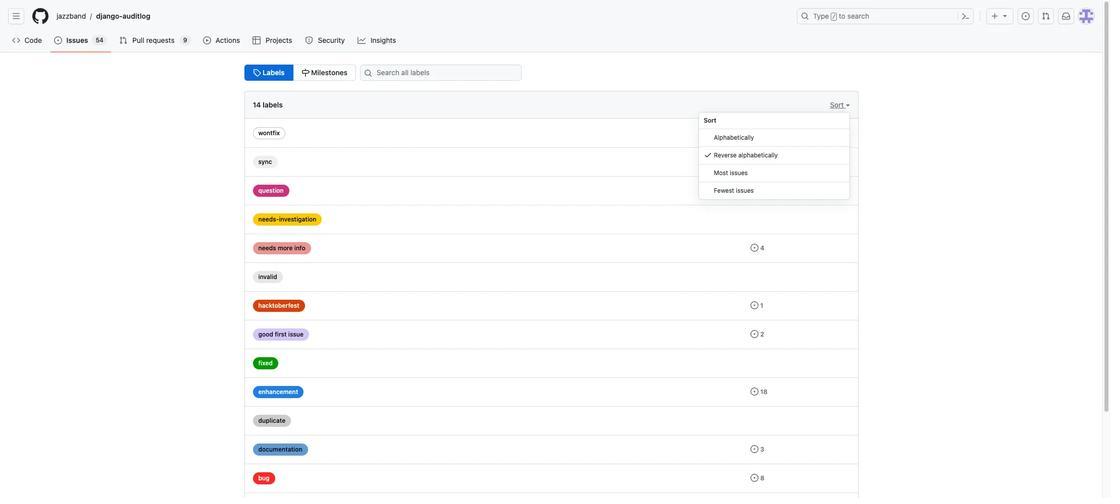 Task type: locate. For each thing, give the bounding box(es) containing it.
fewest issues link
[[699, 182, 850, 200]]

sync link
[[253, 156, 278, 168]]

type
[[814, 12, 829, 20]]

issue opened image
[[1022, 12, 1030, 20], [751, 388, 759, 396], [751, 474, 759, 483]]

graph image
[[358, 36, 366, 44]]

enhancement
[[258, 389, 298, 396]]

/ left the to
[[833, 13, 836, 20]]

sort
[[830, 101, 846, 109], [704, 117, 717, 124]]

/ left django-
[[90, 12, 92, 20]]

issue opened image left 1
[[751, 302, 759, 310]]

alphabetically
[[739, 152, 778, 159]]

shield image
[[305, 36, 313, 44]]

reverse alphabetically link
[[699, 147, 850, 165]]

issue opened image left 18
[[751, 388, 759, 396]]

1 horizontal spatial sort
[[830, 101, 846, 109]]

1
[[761, 302, 764, 310]]

fewest
[[714, 187, 735, 195]]

/ for type
[[833, 13, 836, 20]]

0 vertical spatial sort
[[830, 101, 846, 109]]

issues right "most"
[[730, 169, 748, 177]]

1 vertical spatial issues
[[736, 187, 754, 195]]

git pull request image for issue opened image to the top
[[1042, 12, 1051, 20]]

git pull request image left pull
[[119, 36, 127, 44]]

issue opened image left 2 at the bottom right of page
[[751, 330, 759, 339]]

issues right fewest at top right
[[736, 187, 754, 195]]

git pull request image left notifications 'image'
[[1042, 12, 1051, 20]]

labels
[[263, 101, 283, 109]]

tag image
[[253, 69, 261, 77]]

18 link
[[751, 388, 768, 396]]

1 horizontal spatial git pull request image
[[1042, 12, 1051, 20]]

needs more info
[[258, 245, 306, 252]]

most
[[714, 169, 728, 177]]

issue opened image
[[54, 36, 62, 44], [751, 244, 759, 252], [751, 302, 759, 310], [751, 330, 759, 339], [751, 446, 759, 454]]

jazzband
[[57, 12, 86, 20]]

4
[[761, 245, 765, 252]]

security link
[[301, 33, 350, 48]]

1 vertical spatial git pull request image
[[119, 36, 127, 44]]

issue element
[[244, 65, 356, 81]]

documentation
[[258, 446, 303, 454]]

0 horizontal spatial git pull request image
[[119, 36, 127, 44]]

bug
[[258, 475, 270, 483]]

issue opened image for 4
[[751, 244, 759, 252]]

fixed link
[[253, 358, 278, 370]]

18
[[761, 389, 768, 396]]

invalid
[[258, 273, 277, 281]]

enhancement link
[[253, 387, 304, 399]]

needs more info link
[[253, 243, 311, 255]]

list containing jazzband
[[53, 8, 791, 24]]

2 vertical spatial issue opened image
[[751, 474, 759, 483]]

issue opened image left 3
[[751, 446, 759, 454]]

14
[[253, 101, 261, 109]]

milestones
[[310, 68, 348, 77]]

/ for jazzband
[[90, 12, 92, 20]]

question
[[258, 187, 284, 195]]

0 horizontal spatial /
[[90, 12, 92, 20]]

issues
[[730, 169, 748, 177], [736, 187, 754, 195]]

command palette image
[[962, 12, 970, 20]]

issue opened image right triangle down icon at the top right of the page
[[1022, 12, 1030, 20]]

list
[[53, 8, 791, 24]]

None search field
[[356, 65, 534, 81]]

issue opened image left 4
[[751, 244, 759, 252]]

4 link
[[751, 244, 765, 252]]

1 link
[[751, 302, 764, 310]]

2
[[761, 331, 765, 339]]

search
[[848, 12, 870, 20]]

pull requests
[[132, 36, 175, 44]]

sort button
[[830, 100, 850, 110]]

git pull request image for issue opened icon on the left of issues
[[119, 36, 127, 44]]

needs-
[[258, 216, 279, 223]]

/ inside jazzband / django-auditlog
[[90, 12, 92, 20]]

issues for fewest issues
[[736, 187, 754, 195]]

/ inside type / to search
[[833, 13, 836, 20]]

fixed
[[258, 360, 273, 367]]

info
[[294, 245, 306, 252]]

0 horizontal spatial sort
[[704, 117, 717, 124]]

auditlog
[[123, 12, 150, 20]]

security
[[318, 36, 345, 44]]

14 labels
[[253, 101, 283, 109]]

issue opened image left 8 on the right bottom of the page
[[751, 474, 759, 483]]

needs-investigation
[[258, 216, 317, 223]]

search image
[[364, 69, 372, 77]]

milestone image
[[301, 69, 310, 77]]

first
[[275, 331, 287, 339]]

check image
[[704, 151, 712, 159]]

0 vertical spatial issues
[[730, 169, 748, 177]]

duplicate link
[[253, 415, 291, 427]]

needs
[[258, 245, 276, 252]]

8
[[761, 475, 765, 483]]

notifications image
[[1063, 12, 1071, 20]]

projects
[[266, 36, 292, 44]]

menu
[[699, 112, 850, 200]]

insights link
[[354, 33, 401, 48]]

menu containing sort
[[699, 112, 850, 200]]

investigation
[[279, 216, 317, 223]]

issue
[[288, 331, 304, 339]]

code
[[25, 36, 42, 44]]

3 open issues and pull requests image
[[751, 186, 759, 195]]

1 horizontal spatial /
[[833, 13, 836, 20]]

1 vertical spatial issue opened image
[[751, 388, 759, 396]]

git pull request image
[[1042, 12, 1051, 20], [119, 36, 127, 44]]

projects link
[[249, 33, 297, 48]]

issue opened image for 1
[[751, 302, 759, 310]]

0 vertical spatial git pull request image
[[1042, 12, 1051, 20]]

hacktoberfest
[[258, 302, 300, 310]]

/
[[90, 12, 92, 20], [833, 13, 836, 20]]

issues for most issues
[[730, 169, 748, 177]]



Task type: vqa. For each thing, say whether or not it's contained in the screenshot.
the by
no



Task type: describe. For each thing, give the bounding box(es) containing it.
reverse alphabetically
[[714, 152, 778, 159]]

jazzband / django-auditlog
[[57, 12, 150, 20]]

sync
[[258, 158, 272, 166]]

bug link
[[253, 473, 275, 485]]

issue opened image for 3
[[751, 446, 759, 454]]

needs-investigation link
[[253, 214, 322, 226]]

question link
[[253, 185, 289, 197]]

triangle down image
[[1001, 12, 1010, 20]]

jazzband link
[[53, 8, 90, 24]]

play image
[[203, 36, 211, 44]]

milestones link
[[293, 65, 356, 81]]

54
[[96, 36, 104, 44]]

sort inside sort popup button
[[830, 101, 846, 109]]

plus image
[[991, 12, 999, 20]]

8 link
[[751, 474, 765, 483]]

requests
[[146, 36, 175, 44]]

3 link
[[751, 446, 765, 454]]

good first issue
[[258, 331, 304, 339]]

Labels search field
[[360, 65, 522, 81]]

hacktoberfest link
[[253, 300, 305, 312]]

invalid link
[[253, 271, 283, 283]]

to
[[839, 12, 846, 20]]

code link
[[8, 33, 46, 48]]

more
[[278, 245, 293, 252]]

duplicate
[[258, 417, 286, 425]]

reverse
[[714, 152, 737, 159]]

issue opened image for 2
[[751, 330, 759, 339]]

alphabetically link
[[699, 129, 850, 147]]

1 vertical spatial sort
[[704, 117, 717, 124]]

django-
[[96, 12, 123, 20]]

actions
[[216, 36, 240, 44]]

Search all labels text field
[[360, 65, 522, 81]]

actions link
[[199, 33, 245, 48]]

documentation link
[[253, 444, 308, 456]]

code image
[[12, 36, 20, 44]]

wontfix
[[258, 129, 280, 137]]

issue opened image for 18
[[751, 388, 759, 396]]

most issues link
[[699, 165, 850, 182]]

good first issue link
[[253, 329, 309, 341]]

table image
[[253, 36, 261, 44]]

insights
[[371, 36, 396, 44]]

django-auditlog link
[[92, 8, 154, 24]]

wontfix link
[[253, 127, 286, 139]]

most issues
[[714, 169, 748, 177]]

pull
[[132, 36, 144, 44]]

3
[[761, 446, 765, 454]]

good
[[258, 331, 273, 339]]

9
[[183, 36, 187, 44]]

issues
[[66, 36, 88, 44]]

issue opened image for 8
[[751, 474, 759, 483]]

2 link
[[751, 330, 765, 339]]

homepage image
[[32, 8, 49, 24]]

issue opened image left issues
[[54, 36, 62, 44]]

fewest issues
[[714, 187, 754, 195]]

alphabetically
[[714, 134, 754, 141]]

0 vertical spatial issue opened image
[[1022, 12, 1030, 20]]

type / to search
[[814, 12, 870, 20]]



